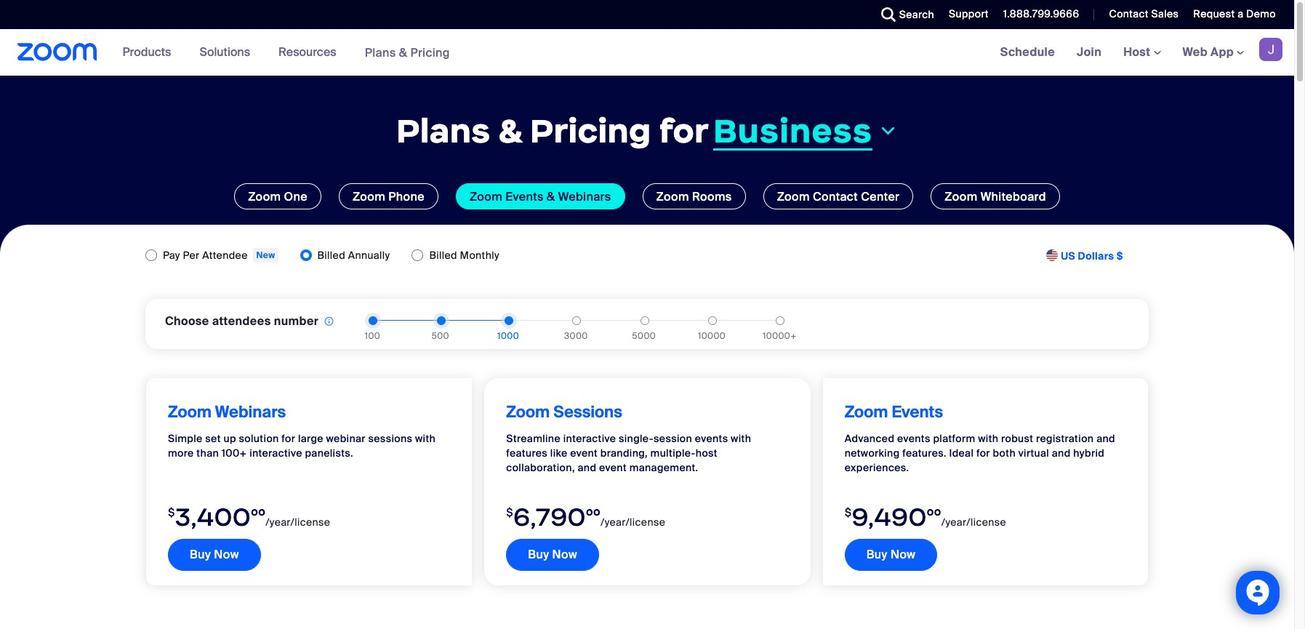 Task type: vqa. For each thing, say whether or not it's contained in the screenshot.
Devices on the left bottom of page
no



Task type: describe. For each thing, give the bounding box(es) containing it.
choose attendees number
[[165, 313, 322, 328]]

events for zoom events & webinars
[[506, 189, 544, 204]]

center
[[861, 189, 900, 204]]

& for plans & pricing for
[[498, 110, 522, 152]]

1 horizontal spatial for
[[659, 110, 709, 152]]

annually
[[348, 249, 390, 262]]

simple set up solution for large webinar sessions with more than 100+ interactive panelists.
[[168, 432, 436, 460]]

a
[[1238, 7, 1244, 20]]

us dollars $
[[1061, 249, 1124, 262]]

$ 9,490 00 /year/license
[[845, 501, 1007, 533]]

resources
[[279, 44, 337, 60]]

zoom for zoom webinars
[[168, 401, 212, 423]]

meetings navigation
[[990, 29, 1295, 76]]

choose attendees number option group
[[145, 299, 1149, 349]]

more
[[168, 447, 194, 460]]

schedule
[[1001, 44, 1055, 60]]

billed for billed annually
[[318, 249, 346, 262]]

attendees
[[212, 313, 271, 328]]

web app
[[1183, 44, 1234, 60]]

$ for 3,400
[[168, 506, 175, 519]]

new
[[256, 249, 275, 261]]

attendee
[[202, 249, 248, 262]]

zoom for zoom events
[[845, 401, 888, 423]]

pay
[[163, 249, 180, 262]]

sessions
[[554, 401, 623, 423]]

multiple-
[[651, 447, 696, 460]]

branding,
[[601, 447, 648, 460]]

500 attendees radio
[[437, 316, 446, 325]]

0 horizontal spatial webinars
[[215, 401, 286, 423]]

demo
[[1247, 7, 1277, 20]]

streamline
[[506, 432, 561, 445]]

buy now link for 3,400
[[168, 539, 261, 571]]

robust
[[1002, 432, 1034, 445]]

simple
[[168, 432, 203, 445]]

$ for 6,790
[[506, 506, 514, 519]]

dollars
[[1078, 249, 1114, 262]]

web
[[1183, 44, 1208, 60]]

10000+ attendees radio
[[776, 316, 785, 325]]

set
[[205, 432, 221, 445]]

virtual
[[1019, 447, 1050, 460]]

host
[[696, 447, 718, 460]]

request a demo
[[1194, 7, 1277, 20]]

solutions
[[200, 44, 250, 60]]

6,790
[[514, 501, 586, 533]]

100+
[[222, 447, 247, 460]]

buy now for 6,790
[[528, 547, 578, 562]]

us dollars $ button
[[1061, 248, 1124, 263]]

webinars inside tabs of zoom services tab list
[[558, 189, 611, 204]]

rooms
[[692, 189, 732, 204]]

10000+
[[763, 331, 797, 342]]

1000
[[498, 331, 519, 342]]

pricing for plans & pricing
[[411, 45, 450, 60]]

experiences.
[[845, 461, 909, 474]]

banner containing products
[[0, 29, 1295, 76]]

us
[[1061, 249, 1076, 262]]

now for 3,400
[[214, 547, 239, 562]]

features.
[[903, 447, 947, 460]]

join
[[1077, 44, 1102, 60]]

3000 attendees radio
[[573, 316, 581, 325]]

buy now for 9,490
[[867, 547, 916, 562]]

zoom webinars
[[168, 401, 286, 423]]

solutions button
[[200, 29, 257, 76]]

products
[[123, 44, 171, 60]]

0 vertical spatial and
[[1097, 432, 1116, 445]]

web app button
[[1183, 44, 1245, 60]]

00 for 6,790
[[586, 506, 601, 519]]

/year/license for 3,400
[[266, 516, 331, 529]]

contact inside tabs of zoom services tab list
[[813, 189, 858, 204]]

monthly
[[460, 249, 500, 262]]

solution
[[239, 432, 279, 445]]

zoom whiteboard
[[945, 189, 1047, 204]]

single-
[[619, 432, 654, 445]]

app
[[1211, 44, 1234, 60]]

buy for 3,400
[[190, 547, 211, 562]]

zoom for zoom one
[[248, 189, 281, 204]]

both
[[993, 447, 1016, 460]]

10000 attendees radio
[[708, 316, 717, 325]]

sessions
[[368, 432, 413, 445]]

1000 attendees radio
[[505, 316, 514, 325]]

host button
[[1124, 44, 1161, 60]]

500
[[432, 331, 449, 342]]

9,490
[[852, 501, 927, 533]]

phone
[[389, 189, 425, 204]]

one
[[284, 189, 308, 204]]

host
[[1124, 44, 1154, 60]]

panelists.
[[305, 447, 353, 460]]

zoom contact center
[[777, 189, 900, 204]]

10000
[[698, 331, 726, 342]]

plans for plans & pricing for
[[396, 110, 491, 152]]

billed annually
[[318, 249, 390, 262]]

support
[[949, 7, 989, 20]]

3000
[[565, 331, 588, 342]]

zoom one
[[248, 189, 308, 204]]

pricing for plans & pricing for
[[530, 110, 651, 152]]

plans & pricing for
[[396, 110, 709, 152]]

number
[[274, 313, 319, 328]]

down image
[[879, 123, 898, 140]]

and for 9,490
[[1052, 447, 1071, 460]]

buy for 6,790
[[528, 547, 549, 562]]

platform
[[933, 432, 976, 445]]

business button
[[714, 109, 898, 152]]

management.
[[630, 461, 699, 474]]

per
[[183, 249, 200, 262]]

100
[[365, 331, 381, 342]]

whiteboard
[[981, 189, 1047, 204]]



Task type: locate. For each thing, give the bounding box(es) containing it.
2 horizontal spatial 00
[[927, 506, 942, 519]]

buy now link for 9,490
[[845, 539, 938, 571]]

2 horizontal spatial &
[[547, 189, 555, 204]]

and right collaboration,
[[578, 461, 597, 474]]

now down "9,490"
[[891, 547, 916, 562]]

zoom up advanced
[[845, 401, 888, 423]]

registration
[[1037, 432, 1094, 445]]

ideal
[[949, 447, 974, 460]]

pricing inside main content
[[530, 110, 651, 152]]

pricing
[[411, 45, 450, 60], [530, 110, 651, 152]]

2 buy now from the left
[[528, 547, 578, 562]]

/year/license inside $ 6,790 00 /year/license
[[601, 516, 666, 529]]

zoom rooms
[[656, 189, 732, 204]]

1 vertical spatial event
[[599, 461, 627, 474]]

3 now from the left
[[891, 547, 916, 562]]

choose attendees number application
[[165, 312, 365, 331]]

2 horizontal spatial with
[[978, 432, 999, 445]]

buy down 6,790
[[528, 547, 549, 562]]

now down 6,790
[[552, 547, 578, 562]]

0 vertical spatial interactive
[[563, 432, 616, 445]]

with up 'both'
[[978, 432, 999, 445]]

buy now link for 6,790
[[506, 539, 599, 571]]

0 vertical spatial pricing
[[411, 45, 450, 60]]

$ down collaboration,
[[506, 506, 514, 519]]

with
[[415, 432, 436, 445], [731, 432, 752, 445], [978, 432, 999, 445]]

00 inside $ 3,400 00 /year/license
[[251, 506, 266, 519]]

3,400
[[175, 501, 251, 533]]

for left large
[[282, 432, 296, 445]]

banner
[[0, 29, 1295, 76]]

zoom for zoom events & webinars
[[470, 189, 503, 204]]

2 horizontal spatial buy
[[867, 547, 888, 562]]

with right sessions on the bottom of page
[[415, 432, 436, 445]]

0 vertical spatial webinars
[[558, 189, 611, 204]]

now for 9,490
[[891, 547, 916, 562]]

2 events from the left
[[898, 432, 931, 445]]

for
[[659, 110, 709, 152], [282, 432, 296, 445], [977, 447, 991, 460]]

interactive down the solution
[[250, 447, 302, 460]]

$ inside $ 3,400 00 /year/license
[[168, 506, 175, 519]]

plans & pricing link
[[365, 45, 450, 60], [365, 45, 450, 60]]

business
[[714, 109, 873, 152]]

products button
[[123, 29, 178, 76]]

contact left center
[[813, 189, 858, 204]]

/year/license inside $ 3,400 00 /year/license
[[266, 516, 331, 529]]

buy down "3,400"
[[190, 547, 211, 562]]

zoom for zoom contact center
[[777, 189, 810, 204]]

buy now down "9,490"
[[867, 547, 916, 562]]

zoom logo image
[[17, 43, 97, 61]]

1 with from the left
[[415, 432, 436, 445]]

and
[[1097, 432, 1116, 445], [1052, 447, 1071, 460], [578, 461, 597, 474]]

billed left monthly
[[429, 249, 457, 262]]

$ inside $ 9,490 00 /year/license
[[845, 506, 852, 519]]

$ down the more at the bottom left
[[168, 506, 175, 519]]

1 horizontal spatial webinars
[[558, 189, 611, 204]]

zoom left one
[[248, 189, 281, 204]]

1 horizontal spatial with
[[731, 432, 752, 445]]

1 horizontal spatial pricing
[[530, 110, 651, 152]]

0 horizontal spatial and
[[578, 461, 597, 474]]

collaboration,
[[506, 461, 575, 474]]

1 horizontal spatial 00
[[586, 506, 601, 519]]

zoom sessions
[[506, 401, 623, 423]]

tabs of zoom services tab list
[[22, 183, 1273, 209]]

& inside tabs of zoom services tab list
[[547, 189, 555, 204]]

5000 attendees radio
[[641, 316, 649, 325]]

option group containing pay per attendee
[[145, 244, 500, 268]]

0 horizontal spatial contact
[[813, 189, 858, 204]]

2 horizontal spatial buy now link
[[845, 539, 938, 571]]

request a demo link
[[1183, 0, 1295, 29], [1194, 7, 1277, 20]]

with right session on the right bottom of the page
[[731, 432, 752, 445]]

billed left the annually
[[318, 249, 346, 262]]

0 horizontal spatial 00
[[251, 506, 266, 519]]

1 buy now link from the left
[[168, 539, 261, 571]]

and inside streamline interactive single-session events with features like event branding, multiple-host collaboration, and event management.
[[578, 461, 597, 474]]

1 horizontal spatial contact
[[1110, 7, 1149, 20]]

1 /year/license from the left
[[266, 516, 331, 529]]

plans inside product information navigation
[[365, 45, 396, 60]]

buy now
[[190, 547, 239, 562], [528, 547, 578, 562], [867, 547, 916, 562]]

2 vertical spatial and
[[578, 461, 597, 474]]

now down "3,400"
[[214, 547, 239, 562]]

0 horizontal spatial buy
[[190, 547, 211, 562]]

0 vertical spatial &
[[399, 45, 408, 60]]

/year/license inside $ 9,490 00 /year/license
[[942, 516, 1007, 529]]

choose
[[165, 313, 209, 328]]

1 horizontal spatial buy
[[528, 547, 549, 562]]

join link
[[1066, 29, 1113, 76]]

buy now down "3,400"
[[190, 547, 239, 562]]

for up zoom rooms
[[659, 110, 709, 152]]

2 horizontal spatial now
[[891, 547, 916, 562]]

2 horizontal spatial /year/license
[[942, 516, 1007, 529]]

and up hybrid in the bottom right of the page
[[1097, 432, 1116, 445]]

zoom down business
[[777, 189, 810, 204]]

0 vertical spatial events
[[506, 189, 544, 204]]

3 buy from the left
[[867, 547, 888, 562]]

search
[[900, 8, 935, 21]]

1 horizontal spatial plans
[[396, 110, 491, 152]]

than
[[197, 447, 219, 460]]

0 horizontal spatial buy now link
[[168, 539, 261, 571]]

& inside product information navigation
[[399, 45, 408, 60]]

2 billed from the left
[[429, 249, 457, 262]]

00 for 3,400
[[251, 506, 266, 519]]

with inside streamline interactive single-session events with features like event branding, multiple-host collaboration, and event management.
[[731, 432, 752, 445]]

$ inside 'popup button'
[[1117, 249, 1124, 262]]

1 horizontal spatial events
[[898, 432, 931, 445]]

1 vertical spatial contact
[[813, 189, 858, 204]]

/year/license for 6,790
[[601, 516, 666, 529]]

zoom left phone
[[353, 189, 386, 204]]

1 vertical spatial webinars
[[215, 401, 286, 423]]

buy now link down "3,400"
[[168, 539, 261, 571]]

advanced
[[845, 432, 895, 445]]

5000
[[632, 331, 656, 342]]

0 horizontal spatial plans
[[365, 45, 396, 60]]

large
[[298, 432, 324, 445]]

1 buy from the left
[[190, 547, 211, 562]]

3 buy now from the left
[[867, 547, 916, 562]]

2 buy from the left
[[528, 547, 549, 562]]

2 with from the left
[[731, 432, 752, 445]]

for inside advanced events platform with robust registration and networking features. ideal for both virtual and hybrid experiences.
[[977, 447, 991, 460]]

2 vertical spatial &
[[547, 189, 555, 204]]

interactive down sessions
[[563, 432, 616, 445]]

1 vertical spatial pricing
[[530, 110, 651, 152]]

now for 6,790
[[552, 547, 578, 562]]

0 horizontal spatial event
[[570, 447, 598, 460]]

request
[[1194, 7, 1235, 20]]

0 horizontal spatial with
[[415, 432, 436, 445]]

features
[[506, 447, 548, 460]]

00 inside $ 6,790 00 /year/license
[[586, 506, 601, 519]]

events up features.
[[892, 401, 943, 423]]

1 horizontal spatial /year/license
[[601, 516, 666, 529]]

1 buy now from the left
[[190, 547, 239, 562]]

1 vertical spatial interactive
[[250, 447, 302, 460]]

zoom for zoom rooms
[[656, 189, 689, 204]]

sales
[[1152, 7, 1179, 20]]

product information navigation
[[112, 29, 461, 76]]

1 horizontal spatial event
[[599, 461, 627, 474]]

contact sales
[[1110, 7, 1179, 20]]

1 horizontal spatial buy now link
[[506, 539, 599, 571]]

for left 'both'
[[977, 447, 991, 460]]

2 /year/license from the left
[[601, 516, 666, 529]]

1.888.799.9666
[[1004, 7, 1080, 20]]

and down registration
[[1052, 447, 1071, 460]]

$ inside $ 6,790 00 /year/license
[[506, 506, 514, 519]]

1 horizontal spatial and
[[1052, 447, 1071, 460]]

1 vertical spatial plans
[[396, 110, 491, 152]]

profile picture image
[[1260, 38, 1283, 61]]

1 billed from the left
[[318, 249, 346, 262]]

00 inside $ 9,490 00 /year/license
[[927, 506, 942, 519]]

zoom up monthly
[[470, 189, 503, 204]]

2 buy now link from the left
[[506, 539, 599, 571]]

event down branding,
[[599, 461, 627, 474]]

pay per attendee new
[[163, 249, 275, 262]]

0 horizontal spatial buy now
[[190, 547, 239, 562]]

1 horizontal spatial now
[[552, 547, 578, 562]]

events inside advanced events platform with robust registration and networking features. ideal for both virtual and hybrid experiences.
[[898, 432, 931, 445]]

zoom left whiteboard on the right top of the page
[[945, 189, 978, 204]]

$ down experiences.
[[845, 506, 852, 519]]

0 vertical spatial plans
[[365, 45, 396, 60]]

0 horizontal spatial billed
[[318, 249, 346, 262]]

events for zoom events
[[892, 401, 943, 423]]

with inside the simple set up solution for large webinar sessions with more than 100+ interactive panelists.
[[415, 432, 436, 445]]

resources button
[[279, 29, 343, 76]]

1 horizontal spatial billed
[[429, 249, 457, 262]]

3 with from the left
[[978, 432, 999, 445]]

pricing inside product information navigation
[[411, 45, 450, 60]]

learn more about choose attendees number image
[[325, 313, 333, 330]]

like
[[550, 447, 568, 460]]

events down plans & pricing for
[[506, 189, 544, 204]]

0 horizontal spatial for
[[282, 432, 296, 445]]

zoom up simple at bottom left
[[168, 401, 212, 423]]

billed
[[318, 249, 346, 262], [429, 249, 457, 262]]

00 for 9,490
[[927, 506, 942, 519]]

2 horizontal spatial for
[[977, 447, 991, 460]]

buy for 9,490
[[867, 547, 888, 562]]

events inside tabs of zoom services tab list
[[506, 189, 544, 204]]

now
[[214, 547, 239, 562], [552, 547, 578, 562], [891, 547, 916, 562]]

contact left sales
[[1110, 7, 1149, 20]]

zoom for zoom sessions
[[506, 401, 550, 423]]

search button
[[870, 0, 938, 29]]

/year/license for 9,490
[[942, 516, 1007, 529]]

and for 6,790
[[578, 461, 597, 474]]

1 horizontal spatial buy now
[[528, 547, 578, 562]]

events
[[506, 189, 544, 204], [892, 401, 943, 423]]

$ for 9,490
[[845, 506, 852, 519]]

0 horizontal spatial /year/license
[[266, 516, 331, 529]]

1 vertical spatial &
[[498, 110, 522, 152]]

$
[[1117, 249, 1124, 262], [168, 506, 175, 519], [506, 506, 514, 519], [845, 506, 852, 519]]

zoom
[[248, 189, 281, 204], [353, 189, 386, 204], [470, 189, 503, 204], [656, 189, 689, 204], [777, 189, 810, 204], [945, 189, 978, 204], [168, 401, 212, 423], [506, 401, 550, 423], [845, 401, 888, 423]]

up
[[224, 432, 236, 445]]

$ 6,790 00 /year/license
[[506, 501, 666, 533]]

plans & pricing
[[365, 45, 450, 60]]

3 /year/license from the left
[[942, 516, 1007, 529]]

3 buy now link from the left
[[845, 539, 938, 571]]

2 00 from the left
[[586, 506, 601, 519]]

0 horizontal spatial events
[[506, 189, 544, 204]]

1 events from the left
[[695, 432, 728, 445]]

$ 3,400 00 /year/license
[[168, 501, 331, 533]]

0 horizontal spatial events
[[695, 432, 728, 445]]

buy now down 6,790
[[528, 547, 578, 562]]

2 now from the left
[[552, 547, 578, 562]]

& for plans & pricing
[[399, 45, 408, 60]]

zoom for zoom whiteboard
[[945, 189, 978, 204]]

webinars
[[558, 189, 611, 204], [215, 401, 286, 423]]

1 horizontal spatial interactive
[[563, 432, 616, 445]]

contact
[[1110, 7, 1149, 20], [813, 189, 858, 204]]

buy now link down "9,490"
[[845, 539, 938, 571]]

contact sales link
[[1099, 0, 1183, 29], [1110, 7, 1179, 20]]

0 horizontal spatial now
[[214, 547, 239, 562]]

100 attendees radio
[[369, 316, 378, 325]]

interactive inside streamline interactive single-session events with features like event branding, multiple-host collaboration, and event management.
[[563, 432, 616, 445]]

events up features.
[[898, 432, 931, 445]]

0 horizontal spatial interactive
[[250, 447, 302, 460]]

events up host
[[695, 432, 728, 445]]

2 horizontal spatial and
[[1097, 432, 1116, 445]]

2 vertical spatial for
[[977, 447, 991, 460]]

plans inside main content
[[396, 110, 491, 152]]

buy down "9,490"
[[867, 547, 888, 562]]

interactive inside the simple set up solution for large webinar sessions with more than 100+ interactive panelists.
[[250, 447, 302, 460]]

$ right "dollars"
[[1117, 249, 1124, 262]]

main content
[[0, 29, 1295, 629]]

zoom left the rooms
[[656, 189, 689, 204]]

buy now for 3,400
[[190, 547, 239, 562]]

zoom events & webinars
[[470, 189, 611, 204]]

1 now from the left
[[214, 547, 239, 562]]

for inside the simple set up solution for large webinar sessions with more than 100+ interactive panelists.
[[282, 432, 296, 445]]

3 00 from the left
[[927, 506, 942, 519]]

option group
[[145, 244, 500, 268]]

1 horizontal spatial &
[[498, 110, 522, 152]]

plans
[[365, 45, 396, 60], [396, 110, 491, 152]]

events
[[695, 432, 728, 445], [898, 432, 931, 445]]

event right like
[[570, 447, 598, 460]]

1 00 from the left
[[251, 506, 266, 519]]

zoom events
[[845, 401, 943, 423]]

with inside advanced events platform with robust registration and networking features. ideal for both virtual and hybrid experiences.
[[978, 432, 999, 445]]

buy now link down 6,790
[[506, 539, 599, 571]]

1 vertical spatial for
[[282, 432, 296, 445]]

buy now link
[[168, 539, 261, 571], [506, 539, 599, 571], [845, 539, 938, 571]]

billed monthly
[[429, 249, 500, 262]]

zoom for zoom phone
[[353, 189, 386, 204]]

billed for billed monthly
[[429, 249, 457, 262]]

0 vertical spatial event
[[570, 447, 598, 460]]

0 vertical spatial contact
[[1110, 7, 1149, 20]]

1 horizontal spatial events
[[892, 401, 943, 423]]

plans for plans & pricing
[[365, 45, 396, 60]]

events inside streamline interactive single-session events with features like event branding, multiple-host collaboration, and event management.
[[695, 432, 728, 445]]

buy
[[190, 547, 211, 562], [528, 547, 549, 562], [867, 547, 888, 562]]

0 vertical spatial for
[[659, 110, 709, 152]]

support link
[[938, 0, 993, 29], [949, 7, 989, 20]]

webinar
[[326, 432, 366, 445]]

main content containing business
[[0, 29, 1295, 629]]

1 vertical spatial events
[[892, 401, 943, 423]]

00
[[251, 506, 266, 519], [586, 506, 601, 519], [927, 506, 942, 519]]

2 horizontal spatial buy now
[[867, 547, 916, 562]]

zoom up streamline on the left of page
[[506, 401, 550, 423]]

0 horizontal spatial pricing
[[411, 45, 450, 60]]

0 horizontal spatial &
[[399, 45, 408, 60]]

advanced events platform with robust registration and networking features. ideal for both virtual and hybrid experiences.
[[845, 432, 1116, 474]]

1 vertical spatial and
[[1052, 447, 1071, 460]]

streamline interactive single-session events with features like event branding, multiple-host collaboration, and event management.
[[506, 432, 752, 474]]

schedule link
[[990, 29, 1066, 76]]



